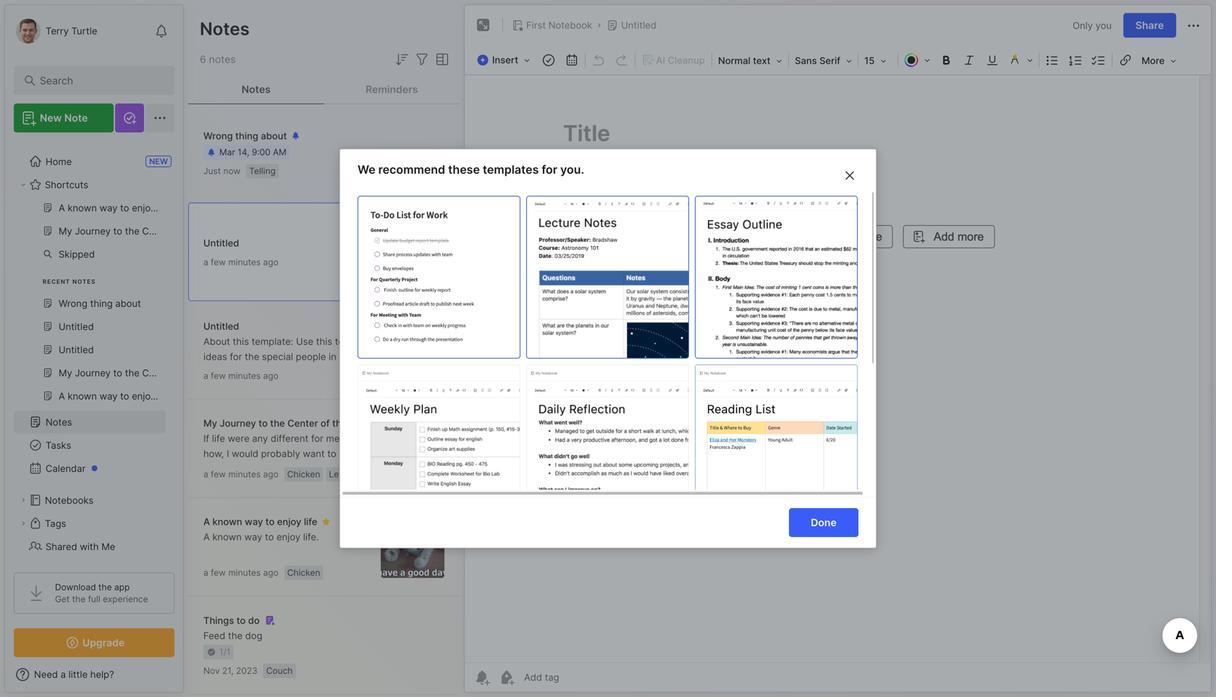 Task type: describe. For each thing, give the bounding box(es) containing it.
first notebook button
[[509, 15, 595, 35]]

only
[[1073, 20, 1093, 31]]

about
[[261, 130, 287, 142]]

my journey to the center of the earth
[[204, 418, 374, 429]]

these
[[448, 163, 480, 177]]

notes inside group
[[72, 278, 96, 285]]

recent notes
[[43, 278, 96, 285]]

shortcuts
[[45, 179, 88, 190]]

masters
[[353, 463, 389, 475]]

time
[[311, 366, 330, 378]]

add tag image
[[498, 669, 516, 687]]

the up full
[[98, 582, 112, 593]]

reminders button
[[324, 75, 460, 104]]

d...
[[225, 479, 239, 490]]

font size image
[[860, 51, 897, 70]]

your
[[339, 351, 359, 362]]

for inside if life were any different for me, and i could choose how, i would probably want to be a whale. they are the largest mammal on earth and masters of their vast d...
[[311, 433, 324, 444]]

minutes inside "untitled about this template: use this template to record gift ideas for the special people in your life and where you can buy them when the time is right. this template... a few minutes ago"
[[228, 371, 261, 381]]

tasks
[[46, 440, 71, 451]]

more image
[[1138, 51, 1181, 70]]

a for a known way to enjoy life.
[[204, 532, 210, 543]]

0 horizontal spatial of
[[321, 418, 330, 429]]

0 vertical spatial for
[[542, 163, 558, 177]]

to up "any"
[[259, 418, 268, 429]]

just
[[204, 166, 221, 176]]

a few minutes ago for known
[[204, 568, 279, 578]]

2 vertical spatial and
[[334, 463, 351, 475]]

download
[[55, 582, 96, 593]]

life inside "untitled about this template: use this template to record gift ideas for the special people in your life and where you can buy them when the time is right. this template... a few minutes ago"
[[362, 351, 375, 362]]

couch
[[266, 666, 293, 676]]

21,
[[222, 666, 234, 676]]

recommend
[[379, 163, 445, 177]]

this
[[368, 366, 387, 378]]

a inside if life were any different for me, and i could choose how, i would probably want to be a whale. they are the largest mammal on earth and masters of their vast d...
[[353, 448, 358, 460]]

the down things to do
[[228, 630, 243, 642]]

nov
[[204, 666, 220, 676]]

want
[[303, 448, 325, 460]]

checklist image
[[1089, 50, 1110, 70]]

4 ago from the top
[[263, 568, 279, 578]]

for inside "untitled about this template: use this template to record gift ideas for the special people in your life and where you can buy them when the time is right. this template... a few minutes ago"
[[230, 351, 242, 362]]

earth inside if life were any different for me, and i could choose how, i would probably want to be a whale. they are the largest mammal on earth and masters of their vast d...
[[308, 463, 332, 475]]

if life were any different for me, and i could choose how, i would probably want to be a whale. they are the largest mammal on earth and masters of their vast d...
[[204, 433, 432, 490]]

tab list containing notes
[[188, 75, 460, 104]]

1 horizontal spatial earth
[[350, 418, 374, 429]]

telling
[[249, 166, 276, 176]]

expand note image
[[475, 17, 492, 34]]

they
[[393, 448, 415, 460]]

them
[[241, 366, 264, 378]]

1 few from the top
[[211, 257, 226, 268]]

note window element
[[464, 4, 1212, 693]]

the up me,
[[332, 418, 347, 429]]

my
[[204, 418, 217, 429]]

2023
[[236, 666, 258, 676]]

mar 14, 9:00 am
[[219, 147, 287, 158]]

2 vertical spatial life
[[304, 516, 318, 528]]

to down a known way to enjoy life
[[265, 532, 274, 543]]

notes
[[209, 53, 236, 66]]

we
[[358, 163, 376, 177]]

recent notes group
[[14, 196, 166, 416]]

known for a known way to enjoy life.
[[213, 532, 242, 543]]

just now
[[204, 166, 241, 176]]

on
[[294, 463, 305, 475]]

a for a known way to enjoy life
[[204, 516, 210, 528]]

notes link
[[14, 411, 166, 434]]

special
[[262, 351, 293, 362]]

untitled inside button
[[621, 20, 657, 31]]

and inside "untitled about this template: use this template to record gift ideas for the special people in your life and where you can buy them when the time is right. this template... a few minutes ago"
[[377, 351, 394, 362]]

bold image
[[936, 50, 957, 70]]

of inside if life were any different for me, and i could choose how, i would probably want to be a whale. they are the largest mammal on earth and masters of their vast d...
[[392, 463, 401, 475]]

app
[[114, 582, 130, 593]]

could
[[370, 433, 394, 444]]

bulleted list image
[[1043, 50, 1063, 70]]

different
[[271, 433, 309, 444]]

1 minutes from the top
[[228, 257, 261, 268]]

to inside "untitled about this template: use this template to record gift ideas for the special people in your life and where you can buy them when the time is right. this template... a few minutes ago"
[[377, 336, 386, 347]]

were
[[228, 433, 250, 444]]

are
[[417, 448, 432, 460]]

way for life.
[[244, 532, 262, 543]]

ideas
[[204, 351, 227, 362]]

1 vertical spatial untitled
[[204, 238, 239, 249]]

1 ago from the top
[[263, 257, 279, 268]]

home
[[46, 156, 72, 167]]

if
[[204, 433, 209, 444]]

new note
[[40, 112, 88, 124]]

way for life
[[245, 516, 263, 528]]

be
[[339, 448, 350, 460]]

templates
[[483, 163, 539, 177]]

gift
[[420, 336, 435, 347]]

untitled button
[[604, 15, 660, 35]]

the inside if life were any different for me, and i could choose how, i would probably want to be a whale. they are the largest mammal on earth and masters of their vast d...
[[204, 463, 218, 475]]

vast
[[204, 479, 222, 490]]

notes button
[[188, 75, 324, 104]]

Note Editor text field
[[465, 75, 1212, 663]]

would
[[232, 448, 259, 460]]

1 vertical spatial i
[[227, 448, 229, 460]]

only you
[[1073, 20, 1112, 31]]

dog
[[245, 630, 263, 642]]

journey
[[220, 418, 256, 429]]

to inside if life were any different for me, and i could choose how, i would probably want to be a whale. they are the largest mammal on earth and masters of their vast d...
[[328, 448, 337, 460]]

do
[[248, 615, 260, 626]]

task image
[[539, 50, 559, 70]]

untitled about this template: use this template to record gift ideas for the special people in your life and where you can buy them when the time is right. this template... a few minutes ago
[[204, 321, 443, 381]]

done button
[[789, 508, 859, 537]]

expand notebooks image
[[19, 496, 28, 505]]

use
[[296, 336, 314, 347]]

upgrade
[[82, 637, 125, 649]]

4 minutes from the top
[[228, 568, 261, 578]]

feed the dog
[[204, 630, 263, 642]]

chicken for enjoy
[[287, 568, 320, 578]]

calendar
[[46, 463, 86, 474]]

a few minutes ago for journey
[[204, 469, 279, 480]]

ago inside "untitled about this template: use this template to record gift ideas for the special people in your life and where you can buy them when the time is right. this template... a few minutes ago"
[[263, 371, 279, 381]]

insert image
[[474, 51, 537, 70]]

few inside "untitled about this template: use this template to record gift ideas for the special people in your life and where you can buy them when the time is right. this template... a few minutes ago"
[[211, 371, 226, 381]]

tags
[[45, 518, 66, 529]]

now
[[223, 166, 241, 176]]

notes up notes
[[200, 18, 250, 39]]

you inside "untitled about this template: use this template to record gift ideas for the special people in your life and where you can buy them when the time is right. this template... a few minutes ago"
[[427, 351, 443, 362]]

tree inside the main element
[[5, 141, 183, 590]]

thumbnail image
[[381, 515, 445, 578]]

close image
[[842, 167, 859, 184]]

notebooks link
[[14, 489, 166, 512]]

to left do
[[237, 615, 246, 626]]

we recommend these templates for you.
[[358, 163, 585, 177]]

choose
[[397, 433, 429, 444]]



Task type: vqa. For each thing, say whether or not it's contained in the screenshot.
the text to the left
no



Task type: locate. For each thing, give the bounding box(es) containing it.
shared with me
[[46, 541, 115, 552]]

leftovers
[[329, 469, 368, 480]]

1 horizontal spatial life
[[304, 516, 318, 528]]

1 a few minutes ago from the top
[[204, 257, 279, 268]]

1 vertical spatial enjoy
[[277, 532, 301, 543]]

share button
[[1124, 13, 1177, 38]]

untitled up about
[[204, 321, 239, 332]]

0 horizontal spatial i
[[227, 448, 229, 460]]

life right if
[[212, 433, 225, 444]]

6 notes
[[200, 53, 236, 66]]

2 chicken from the top
[[287, 568, 320, 578]]

tree containing home
[[5, 141, 183, 590]]

whale.
[[361, 448, 390, 460]]

earth up could
[[350, 418, 374, 429]]

where
[[397, 351, 424, 362]]

1 known from the top
[[213, 516, 242, 528]]

the up them
[[245, 351, 259, 362]]

2 few from the top
[[211, 371, 226, 381]]

template...
[[390, 366, 437, 378]]

0 horizontal spatial life
[[212, 433, 225, 444]]

known up a known way to enjoy life.
[[213, 516, 242, 528]]

a known way to enjoy life.
[[204, 532, 319, 543]]

earth
[[350, 418, 374, 429], [308, 463, 332, 475]]

right.
[[343, 366, 366, 378]]

done
[[811, 517, 837, 529]]

1 a from the top
[[204, 516, 210, 528]]

feed
[[204, 630, 225, 642]]

1 vertical spatial earth
[[308, 463, 332, 475]]

0 vertical spatial chicken
[[287, 469, 320, 480]]

you down gift
[[427, 351, 443, 362]]

2 a from the top
[[204, 532, 210, 543]]

note
[[64, 112, 88, 124]]

you right only
[[1096, 20, 1112, 31]]

1 horizontal spatial this
[[316, 336, 332, 347]]

0 vertical spatial enjoy
[[277, 516, 302, 528]]

me,
[[326, 433, 343, 444]]

3 ago from the top
[[263, 469, 279, 480]]

earth down the "want"
[[308, 463, 332, 475]]

enjoy up a known way to enjoy life.
[[277, 516, 302, 528]]

for left you.
[[542, 163, 558, 177]]

3 few from the top
[[211, 469, 226, 480]]

calendar event image
[[562, 50, 582, 70]]

add a reminder image
[[474, 669, 491, 687]]

tree
[[5, 141, 183, 590]]

3 a few minutes ago from the top
[[204, 568, 279, 578]]

None search field
[[40, 72, 155, 89]]

0 vertical spatial a
[[204, 516, 210, 528]]

and up the this
[[377, 351, 394, 362]]

0 vertical spatial i
[[365, 433, 367, 444]]

highlight image
[[1005, 50, 1038, 70]]

1 chicken from the top
[[287, 469, 320, 480]]

note preview image
[[358, 197, 520, 358], [527, 197, 689, 358], [696, 197, 857, 358], [358, 365, 520, 527], [527, 365, 689, 527], [696, 365, 857, 527]]

wrong thing about
[[204, 130, 287, 142]]

2 horizontal spatial for
[[542, 163, 558, 177]]

9:00
[[252, 147, 271, 158]]

6
[[200, 53, 206, 66]]

the down people
[[294, 366, 308, 378]]

a
[[204, 257, 208, 268], [204, 371, 208, 381], [353, 448, 358, 460], [204, 469, 208, 480], [204, 568, 208, 578]]

things to do
[[204, 615, 260, 626]]

with
[[80, 541, 99, 552]]

2 enjoy from the top
[[277, 532, 301, 543]]

record
[[389, 336, 417, 347]]

1 horizontal spatial for
[[311, 433, 324, 444]]

new
[[40, 112, 62, 124]]

you inside note window element
[[1096, 20, 1112, 31]]

first notebook
[[526, 20, 593, 31]]

1 vertical spatial of
[[392, 463, 401, 475]]

tasks button
[[14, 434, 166, 457]]

a known way to enjoy life
[[204, 516, 318, 528]]

reminders
[[366, 83, 418, 96]]

experience
[[103, 594, 148, 605]]

wrong
[[204, 130, 233, 142]]

0 vertical spatial untitled
[[621, 20, 657, 31]]

for up the "want"
[[311, 433, 324, 444]]

0 horizontal spatial this
[[233, 336, 249, 347]]

i left could
[[365, 433, 367, 444]]

2 known from the top
[[213, 532, 242, 543]]

share
[[1136, 19, 1165, 32]]

to left record
[[377, 336, 386, 347]]

tab list
[[188, 75, 460, 104]]

how,
[[204, 448, 224, 460]]

i
[[365, 433, 367, 444], [227, 448, 229, 460]]

upgrade button
[[14, 629, 175, 658]]

about
[[204, 336, 230, 347]]

thing
[[235, 130, 258, 142]]

1 vertical spatial known
[[213, 532, 242, 543]]

life.
[[303, 532, 319, 543]]

get
[[55, 594, 70, 605]]

chicken
[[287, 469, 320, 480], [287, 568, 320, 578]]

to up a known way to enjoy life.
[[266, 516, 275, 528]]

Search text field
[[40, 74, 155, 88]]

1 vertical spatial chicken
[[287, 568, 320, 578]]

and up be in the left bottom of the page
[[345, 433, 362, 444]]

heading level image
[[714, 51, 787, 70]]

1 vertical spatial way
[[244, 532, 262, 543]]

0 vertical spatial a few minutes ago
[[204, 257, 279, 268]]

people
[[296, 351, 326, 362]]

and down be in the left bottom of the page
[[334, 463, 351, 475]]

a inside "untitled about this template: use this template to record gift ideas for the special people in your life and where you can buy them when the time is right. this template... a few minutes ago"
[[204, 371, 208, 381]]

1 vertical spatial life
[[212, 433, 225, 444]]

for up "buy"
[[230, 351, 242, 362]]

0 vertical spatial and
[[377, 351, 394, 362]]

notes inside button
[[242, 83, 271, 96]]

chicken down the life.
[[287, 568, 320, 578]]

probably
[[261, 448, 300, 460]]

center
[[288, 418, 318, 429]]

1 vertical spatial you
[[427, 351, 443, 362]]

in
[[329, 351, 337, 362]]

untitled inside "untitled about this template: use this template to record gift ideas for the special people in your life and where you can buy them when the time is right. this template... a few minutes ago"
[[204, 321, 239, 332]]

0 vertical spatial earth
[[350, 418, 374, 429]]

of down they
[[392, 463, 401, 475]]

2 vertical spatial for
[[311, 433, 324, 444]]

life inside if life were any different for me, and i could choose how, i would probably want to be a whale. they are the largest mammal on earth and masters of their vast d...
[[212, 433, 225, 444]]

notes up thing
[[242, 83, 271, 96]]

enjoy for life
[[277, 516, 302, 528]]

2 vertical spatial untitled
[[204, 321, 239, 332]]

way up a known way to enjoy life.
[[245, 516, 263, 528]]

am
[[273, 147, 287, 158]]

none search field inside the main element
[[40, 72, 155, 89]]

chicken for different
[[287, 469, 320, 480]]

notebooks
[[45, 495, 94, 506]]

1 horizontal spatial i
[[365, 433, 367, 444]]

1 horizontal spatial of
[[392, 463, 401, 475]]

of up me,
[[321, 418, 330, 429]]

shortcuts button
[[14, 173, 166, 196]]

can
[[204, 366, 220, 378]]

font family image
[[791, 51, 857, 70]]

this right about
[[233, 336, 249, 347]]

2 horizontal spatial life
[[362, 351, 375, 362]]

full
[[88, 594, 100, 605]]

i right how,
[[227, 448, 229, 460]]

known down a known way to enjoy life
[[213, 532, 242, 543]]

1 this from the left
[[233, 336, 249, 347]]

known for a known way to enjoy life
[[213, 516, 242, 528]]

buy
[[222, 366, 239, 378]]

3 minutes from the top
[[228, 469, 261, 480]]

life
[[362, 351, 375, 362], [212, 433, 225, 444], [304, 516, 318, 528]]

shared
[[46, 541, 77, 552]]

largest
[[221, 463, 251, 475]]

notebook
[[549, 20, 593, 31]]

untitled down just now on the left top
[[204, 238, 239, 249]]

underline image
[[983, 50, 1003, 70]]

main element
[[0, 0, 188, 697]]

1 vertical spatial a
[[204, 532, 210, 543]]

chicken down the "want"
[[287, 469, 320, 480]]

ago
[[263, 257, 279, 268], [263, 371, 279, 381], [263, 469, 279, 480], [263, 568, 279, 578]]

2 ago from the top
[[263, 371, 279, 381]]

way down a known way to enjoy life
[[244, 532, 262, 543]]

is
[[333, 366, 340, 378]]

calendar button
[[14, 457, 166, 480]]

life up the this
[[362, 351, 375, 362]]

0 vertical spatial you
[[1096, 20, 1112, 31]]

2 a few minutes ago from the top
[[204, 469, 279, 480]]

2 vertical spatial a few minutes ago
[[204, 568, 279, 578]]

to left be in the left bottom of the page
[[328, 448, 337, 460]]

mammal
[[254, 463, 291, 475]]

1/1
[[219, 647, 231, 657]]

2 this from the left
[[316, 336, 332, 347]]

italic image
[[960, 50, 980, 70]]

0 horizontal spatial for
[[230, 351, 242, 362]]

life up the life.
[[304, 516, 318, 528]]

download the app get the full experience
[[55, 582, 148, 605]]

recent
[[43, 278, 70, 285]]

a few minutes ago
[[204, 257, 279, 268], [204, 469, 279, 480], [204, 568, 279, 578]]

1 vertical spatial and
[[345, 433, 362, 444]]

notes right recent
[[72, 278, 96, 285]]

the up different
[[270, 418, 285, 429]]

0 vertical spatial way
[[245, 516, 263, 528]]

1 horizontal spatial you
[[1096, 20, 1112, 31]]

me
[[101, 541, 115, 552]]

you
[[1096, 20, 1112, 31], [427, 351, 443, 362]]

1 vertical spatial a few minutes ago
[[204, 469, 279, 480]]

things
[[204, 615, 234, 626]]

any
[[252, 433, 268, 444]]

their
[[403, 463, 424, 475]]

0 horizontal spatial earth
[[308, 463, 332, 475]]

notes up tasks at left bottom
[[46, 417, 72, 428]]

few
[[211, 257, 226, 268], [211, 371, 226, 381], [211, 469, 226, 480], [211, 568, 226, 578]]

font color image
[[900, 50, 935, 70]]

untitled right notebook in the left of the page
[[621, 20, 657, 31]]

the up the vast
[[204, 463, 218, 475]]

expand tags image
[[19, 519, 28, 528]]

0 vertical spatial life
[[362, 351, 375, 362]]

0 vertical spatial known
[[213, 516, 242, 528]]

numbered list image
[[1066, 50, 1086, 70]]

when
[[267, 366, 291, 378]]

1 enjoy from the top
[[277, 516, 302, 528]]

enjoy for life.
[[277, 532, 301, 543]]

enjoy left the life.
[[277, 532, 301, 543]]

2 minutes from the top
[[228, 371, 261, 381]]

1 vertical spatial for
[[230, 351, 242, 362]]

0 horizontal spatial you
[[427, 351, 443, 362]]

4 few from the top
[[211, 568, 226, 578]]

the down the download
[[72, 594, 86, 605]]

this up in
[[316, 336, 332, 347]]

0 vertical spatial of
[[321, 418, 330, 429]]

nov 21, 2023
[[204, 666, 258, 676]]

insert link image
[[1116, 50, 1136, 70]]



